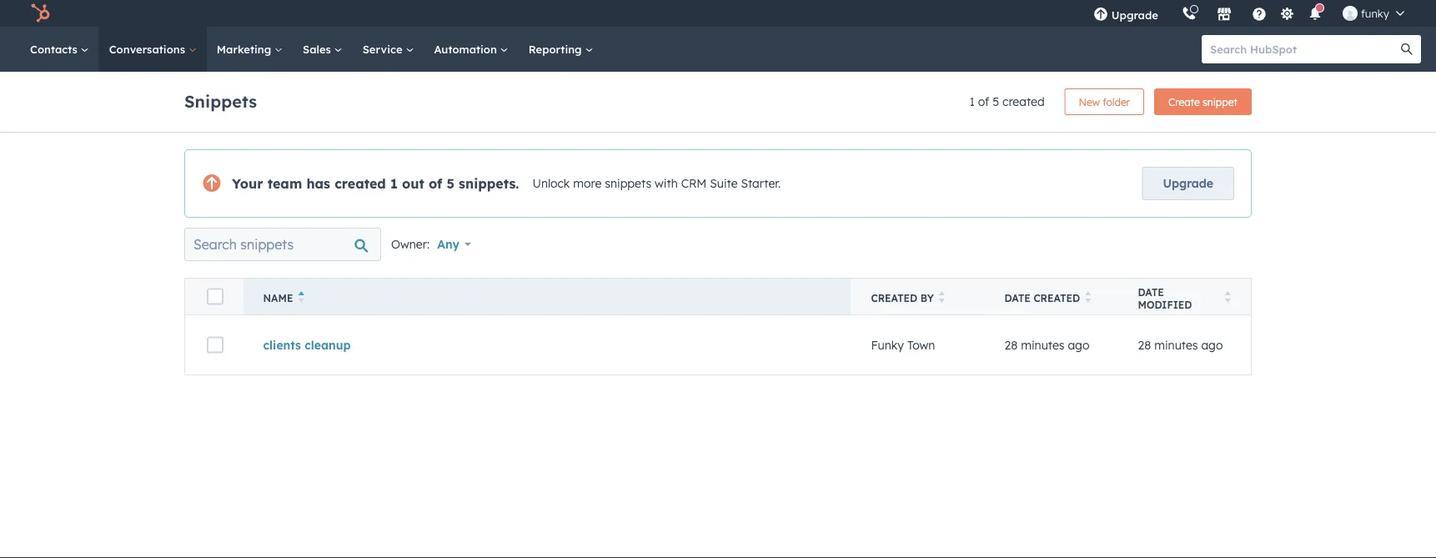 Task type: vqa. For each thing, say whether or not it's contained in the screenshot.
Search Search Field
yes



Task type: locate. For each thing, give the bounding box(es) containing it.
funky town image
[[1343, 6, 1358, 21]]

ago down press to sort. image
[[1068, 338, 1090, 352]]

1 inside snippets banner
[[970, 94, 975, 109]]

press to sort. element inside created by button
[[939, 291, 945, 305]]

ago down "date modified" button
[[1202, 338, 1223, 352]]

marketing
[[217, 42, 274, 56]]

any
[[437, 237, 460, 251]]

created left press to sort. image
[[1034, 292, 1080, 304]]

modified
[[1138, 298, 1192, 311]]

date
[[1138, 286, 1164, 298], [1005, 292, 1031, 304]]

minutes
[[1021, 338, 1065, 352], [1155, 338, 1198, 352]]

create snippet button
[[1155, 88, 1252, 115]]

press to sort. element for created
[[1085, 291, 1092, 305]]

2 press to sort. element from the left
[[1085, 291, 1092, 305]]

1 vertical spatial 1
[[390, 175, 398, 192]]

0 horizontal spatial date
[[1005, 292, 1031, 304]]

minutes down date created
[[1021, 338, 1065, 352]]

2 press to sort. image from the left
[[1225, 291, 1231, 303]]

1 horizontal spatial of
[[978, 94, 990, 109]]

conversations link
[[99, 27, 207, 72]]

1 horizontal spatial ago
[[1202, 338, 1223, 352]]

28 down date created
[[1005, 338, 1018, 352]]

service link
[[353, 27, 424, 72]]

0 horizontal spatial press to sort. image
[[939, 291, 945, 303]]

28 minutes ago
[[1005, 338, 1090, 352], [1138, 338, 1223, 352]]

upgrade down create
[[1163, 176, 1214, 191]]

by
[[921, 292, 934, 304]]

created right has
[[335, 175, 386, 192]]

search image
[[1401, 43, 1413, 55]]

0 horizontal spatial 5
[[447, 175, 455, 192]]

calling icon image
[[1182, 6, 1197, 21]]

0 vertical spatial of
[[978, 94, 990, 109]]

press to sort. element for modified
[[1225, 291, 1231, 305]]

of
[[978, 94, 990, 109], [429, 175, 442, 192]]

5 inside snippets banner
[[993, 94, 999, 109]]

suite
[[710, 176, 738, 191]]

1 vertical spatial of
[[429, 175, 442, 192]]

0 vertical spatial 1
[[970, 94, 975, 109]]

28
[[1005, 338, 1018, 352], [1138, 338, 1151, 352]]

funky
[[871, 338, 904, 352]]

date created button
[[985, 278, 1118, 315]]

press to sort. element
[[939, 291, 945, 305], [1085, 291, 1092, 305], [1225, 291, 1231, 305]]

press to sort. image right "date modified"
[[1225, 291, 1231, 303]]

created left new
[[1003, 94, 1045, 109]]

date inside date created "button"
[[1005, 292, 1031, 304]]

1 28 from the left
[[1005, 338, 1018, 352]]

1 horizontal spatial 1
[[970, 94, 975, 109]]

created by button
[[851, 278, 985, 315]]

press to sort. image
[[939, 291, 945, 303], [1225, 291, 1231, 303]]

0 vertical spatial 5
[[993, 94, 999, 109]]

Search search field
[[184, 228, 381, 261]]

automation link
[[424, 27, 519, 72]]

1 horizontal spatial upgrade
[[1163, 176, 1214, 191]]

upgrade
[[1112, 8, 1159, 22], [1163, 176, 1214, 191]]

2 vertical spatial created
[[1034, 292, 1080, 304]]

new
[[1079, 96, 1100, 108]]

2 horizontal spatial press to sort. element
[[1225, 291, 1231, 305]]

press to sort. image right by
[[939, 291, 945, 303]]

1 of 5 created
[[970, 94, 1045, 109]]

28 minutes ago down date created
[[1005, 338, 1090, 352]]

created
[[1003, 94, 1045, 109], [335, 175, 386, 192], [1034, 292, 1080, 304]]

date inside "date modified"
[[1138, 286, 1164, 298]]

0 horizontal spatial minutes
[[1021, 338, 1065, 352]]

5
[[993, 94, 999, 109], [447, 175, 455, 192]]

1 vertical spatial created
[[335, 175, 386, 192]]

press to sort. element right by
[[939, 291, 945, 305]]

hubspot link
[[20, 3, 63, 23]]

date right press to sort. image
[[1138, 286, 1164, 298]]

0 horizontal spatial upgrade
[[1112, 8, 1159, 22]]

upgrade right 'upgrade' icon
[[1112, 8, 1159, 22]]

help image
[[1252, 8, 1267, 23]]

date left press to sort. image
[[1005, 292, 1031, 304]]

press to sort. element right date created
[[1085, 291, 1092, 305]]

with
[[655, 176, 678, 191]]

press to sort. image inside "date modified" button
[[1225, 291, 1231, 303]]

date for date created
[[1005, 292, 1031, 304]]

of inside snippets banner
[[978, 94, 990, 109]]

0 horizontal spatial ago
[[1068, 338, 1090, 352]]

funky
[[1361, 6, 1390, 20]]

sales link
[[293, 27, 353, 72]]

1 horizontal spatial 5
[[993, 94, 999, 109]]

0 horizontal spatial press to sort. element
[[939, 291, 945, 305]]

28 minutes ago down modified
[[1138, 338, 1223, 352]]

press to sort. element inside "date modified" button
[[1225, 291, 1231, 305]]

press to sort. image inside created by button
[[939, 291, 945, 303]]

cleanup
[[305, 338, 351, 352]]

new folder
[[1079, 96, 1130, 108]]

0 vertical spatial created
[[1003, 94, 1045, 109]]

0 horizontal spatial 28 minutes ago
[[1005, 338, 1090, 352]]

1 press to sort. image from the left
[[939, 291, 945, 303]]

1 horizontal spatial date
[[1138, 286, 1164, 298]]

1 horizontal spatial 28 minutes ago
[[1138, 338, 1223, 352]]

menu
[[1082, 0, 1416, 27]]

0 horizontal spatial 28
[[1005, 338, 1018, 352]]

created inside snippets banner
[[1003, 94, 1045, 109]]

snippets
[[605, 176, 652, 191]]

date modified
[[1138, 286, 1192, 311]]

sales
[[303, 42, 334, 56]]

1 horizontal spatial minutes
[[1155, 338, 1198, 352]]

snippets banner
[[184, 83, 1252, 115]]

ago
[[1068, 338, 1090, 352], [1202, 338, 1223, 352]]

1 horizontal spatial press to sort. element
[[1085, 291, 1092, 305]]

minutes down modified
[[1155, 338, 1198, 352]]

1 horizontal spatial press to sort. image
[[1225, 291, 1231, 303]]

more
[[573, 176, 602, 191]]

28 down modified
[[1138, 338, 1151, 352]]

press to sort. element right "date modified"
[[1225, 291, 1231, 305]]

0 vertical spatial upgrade
[[1112, 8, 1159, 22]]

2 minutes from the left
[[1155, 338, 1198, 352]]

search button
[[1393, 35, 1421, 63]]

created for has
[[335, 175, 386, 192]]

snippets
[[184, 91, 257, 111]]

2 28 minutes ago from the left
[[1138, 338, 1223, 352]]

press to sort. element inside date created "button"
[[1085, 291, 1092, 305]]

date modified button
[[1118, 278, 1252, 315]]

owner:
[[391, 237, 430, 251]]

unlock
[[533, 176, 570, 191]]

1 horizontal spatial 28
[[1138, 338, 1151, 352]]

1
[[970, 94, 975, 109], [390, 175, 398, 192]]

3 press to sort. element from the left
[[1225, 291, 1231, 305]]

1 press to sort. element from the left
[[939, 291, 945, 305]]

help button
[[1245, 0, 1274, 27]]

0 horizontal spatial of
[[429, 175, 442, 192]]

created by
[[871, 292, 934, 304]]



Task type: describe. For each thing, give the bounding box(es) containing it.
date for date modified
[[1138, 286, 1164, 298]]

notifications button
[[1301, 0, 1330, 27]]

1 vertical spatial 5
[[447, 175, 455, 192]]

marketplaces image
[[1217, 8, 1232, 23]]

new folder button
[[1065, 88, 1145, 115]]

date created
[[1005, 292, 1080, 304]]

any button
[[436, 228, 482, 261]]

settings image
[[1280, 7, 1295, 22]]

reporting link
[[519, 27, 603, 72]]

unlock more snippets with crm suite starter.
[[533, 176, 781, 191]]

settings link
[[1277, 5, 1298, 22]]

snippet
[[1203, 96, 1238, 108]]

create
[[1169, 96, 1200, 108]]

funky button
[[1333, 0, 1415, 27]]

press to sort. image for by
[[939, 291, 945, 303]]

marketing link
[[207, 27, 293, 72]]

ascending sort. press to sort descending. image
[[298, 291, 304, 303]]

your
[[232, 175, 263, 192]]

created
[[871, 292, 918, 304]]

1 28 minutes ago from the left
[[1005, 338, 1090, 352]]

hubspot image
[[30, 3, 50, 23]]

created for 5
[[1003, 94, 1045, 109]]

ascending sort. press to sort descending. element
[[298, 291, 304, 305]]

snippets.
[[459, 175, 519, 192]]

name button
[[243, 278, 851, 315]]

crm
[[681, 176, 707, 191]]

automation
[[434, 42, 500, 56]]

has
[[306, 175, 330, 192]]

clients
[[263, 338, 301, 352]]

contacts
[[30, 42, 81, 56]]

your team has created 1 out of 5 snippets.
[[232, 175, 519, 192]]

Search HubSpot search field
[[1202, 35, 1406, 63]]

1 vertical spatial upgrade
[[1163, 176, 1214, 191]]

clients cleanup
[[263, 338, 351, 352]]

1 minutes from the left
[[1021, 338, 1065, 352]]

1 ago from the left
[[1068, 338, 1090, 352]]

menu containing funky
[[1082, 0, 1416, 27]]

contacts link
[[20, 27, 99, 72]]

2 28 from the left
[[1138, 338, 1151, 352]]

press to sort. image
[[1085, 291, 1092, 303]]

reporting
[[529, 42, 585, 56]]

press to sort. element for by
[[939, 291, 945, 305]]

calling icon button
[[1175, 2, 1204, 24]]

upgrade inside menu
[[1112, 8, 1159, 22]]

created inside date created "button"
[[1034, 292, 1080, 304]]

notifications image
[[1308, 8, 1323, 23]]

clients cleanup link
[[263, 338, 351, 352]]

upgrade link
[[1142, 167, 1235, 200]]

2 ago from the left
[[1202, 338, 1223, 352]]

0 horizontal spatial 1
[[390, 175, 398, 192]]

marketplaces button
[[1207, 0, 1242, 27]]

service
[[363, 42, 406, 56]]

out
[[402, 175, 425, 192]]

folder
[[1103, 96, 1130, 108]]

create snippet
[[1169, 96, 1238, 108]]

conversations
[[109, 42, 188, 56]]

name
[[263, 292, 293, 304]]

funky town
[[871, 338, 935, 352]]

upgrade image
[[1093, 8, 1108, 23]]

press to sort. image for modified
[[1225, 291, 1231, 303]]

team
[[267, 175, 302, 192]]

town
[[907, 338, 935, 352]]

starter.
[[741, 176, 781, 191]]



